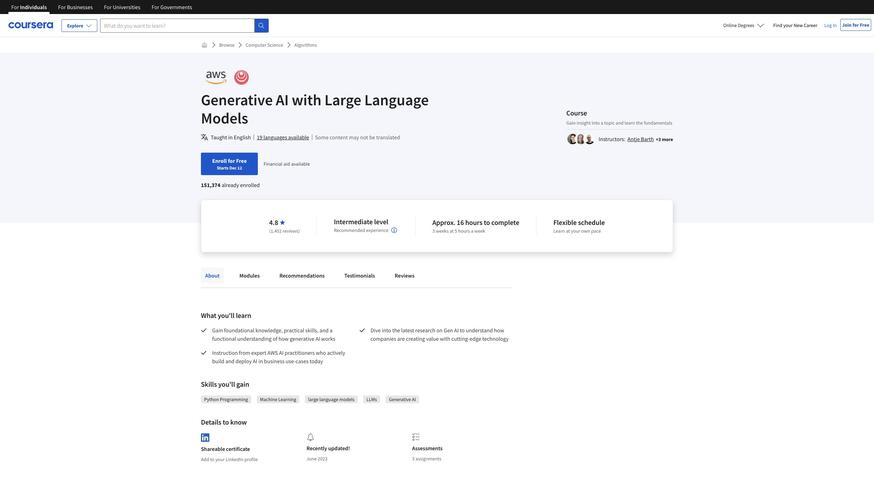 Task type: vqa. For each thing, say whether or not it's contained in the screenshot.
Learning
yes



Task type: locate. For each thing, give the bounding box(es) containing it.
llms link
[[367, 397, 377, 404]]

gain inside course gain insight into a topic and learn the fundamentals
[[567, 120, 576, 126]]

free up 12
[[236, 157, 247, 165]]

19 languages available button
[[257, 133, 309, 142]]

algorithms link
[[292, 39, 320, 51]]

in right taught on the left top
[[228, 134, 233, 141]]

0 horizontal spatial for
[[228, 157, 235, 165]]

0 horizontal spatial with
[[292, 90, 322, 110]]

0 horizontal spatial how
[[279, 336, 289, 343]]

recommendations link
[[275, 268, 329, 284]]

1 horizontal spatial learn
[[625, 120, 636, 126]]

0 horizontal spatial at
[[450, 228, 454, 234]]

3
[[433, 228, 435, 234], [412, 456, 415, 463]]

free inside enroll for free starts dec 12
[[236, 157, 247, 165]]

2 vertical spatial and
[[226, 358, 235, 365]]

for businesses
[[58, 4, 93, 11]]

0 vertical spatial with
[[292, 90, 322, 110]]

0 vertical spatial for
[[853, 22, 860, 28]]

coursera image
[[8, 20, 53, 31]]

dive into the latest research on gen ai to understand how companies are creating value with cutting-edge technology
[[371, 327, 509, 343]]

your down shareable certificate
[[215, 457, 225, 463]]

join
[[843, 22, 852, 28]]

1 horizontal spatial into
[[592, 120, 600, 126]]

1 horizontal spatial your
[[571, 228, 581, 234]]

to up cutting-
[[460, 327, 465, 334]]

1 vertical spatial free
[[236, 157, 247, 165]]

into right insight
[[592, 120, 600, 126]]

your right find
[[784, 22, 793, 28]]

learn up foundational
[[236, 311, 251, 320]]

0 horizontal spatial the
[[393, 327, 400, 334]]

1 vertical spatial 3
[[412, 456, 415, 463]]

hours right 5
[[458, 228, 470, 234]]

complete
[[492, 218, 520, 227]]

4 for from the left
[[152, 4, 159, 11]]

flexible schedule learn at your own pace
[[554, 218, 605, 234]]

free for enroll
[[236, 157, 247, 165]]

1 horizontal spatial gain
[[567, 120, 576, 126]]

skills,
[[305, 327, 319, 334]]

not
[[360, 134, 368, 141]]

0 horizontal spatial into
[[382, 327, 391, 334]]

0 vertical spatial the
[[637, 120, 643, 126]]

a left week
[[471, 228, 474, 234]]

understand
[[466, 327, 493, 334]]

some content may not be translated
[[315, 134, 400, 141]]

at left 5
[[450, 228, 454, 234]]

functional
[[212, 336, 236, 343]]

the inside dive into the latest research on gen ai to understand how companies are creating value with cutting-edge technology
[[393, 327, 400, 334]]

1 at from the left
[[450, 228, 454, 234]]

and up works
[[320, 327, 329, 334]]

free inside join for free link
[[861, 22, 870, 28]]

you'll right what
[[218, 311, 235, 320]]

machine learning link
[[260, 397, 296, 404]]

1 horizontal spatial for
[[853, 22, 860, 28]]

hours up week
[[466, 218, 483, 227]]

for governments
[[152, 4, 192, 11]]

0 vertical spatial gain
[[567, 120, 576, 126]]

modules
[[240, 272, 260, 279]]

edge
[[470, 336, 482, 343]]

how for of
[[279, 336, 289, 343]]

modules link
[[235, 268, 264, 284]]

for left the governments
[[152, 4, 159, 11]]

english
[[234, 134, 251, 141]]

available inside button
[[288, 134, 309, 141]]

2 horizontal spatial and
[[616, 120, 624, 126]]

browse link
[[217, 39, 237, 51]]

available left some
[[288, 134, 309, 141]]

for left individuals
[[11, 4, 19, 11]]

3 left "assignments"
[[412, 456, 415, 463]]

for
[[853, 22, 860, 28], [228, 157, 235, 165]]

your left own
[[571, 228, 581, 234]]

details to know
[[201, 418, 247, 427]]

for right join
[[853, 22, 860, 28]]

reviews)
[[283, 228, 300, 234]]

2 horizontal spatial a
[[601, 120, 604, 126]]

recently
[[307, 445, 327, 452]]

1 vertical spatial gain
[[212, 327, 223, 334]]

3 left the weeks at top
[[433, 228, 435, 234]]

gain down course
[[567, 120, 576, 126]]

2 at from the left
[[566, 228, 570, 234]]

mike chambers image
[[585, 134, 595, 144]]

use-
[[286, 358, 296, 365]]

0 horizontal spatial your
[[215, 457, 225, 463]]

gain up the functional
[[212, 327, 223, 334]]

barth
[[641, 136, 654, 143]]

ai inside dive into the latest research on gen ai to understand how companies are creating value with cutting-edge technology
[[454, 327, 459, 334]]

0 vertical spatial how
[[494, 327, 504, 334]]

generative inside generative ai link
[[389, 397, 411, 403]]

1 horizontal spatial the
[[637, 120, 643, 126]]

science
[[268, 42, 283, 48]]

1 vertical spatial in
[[259, 358, 263, 365]]

1 vertical spatial and
[[320, 327, 329, 334]]

log in
[[825, 22, 837, 28]]

with inside generative ai with large language models
[[292, 90, 322, 110]]

shareable certificate
[[201, 446, 250, 453]]

1 horizontal spatial free
[[861, 22, 870, 28]]

gain foundational knowledge, practical skills, and a functional understanding of how generative ai works
[[212, 327, 336, 343]]

1 vertical spatial how
[[279, 336, 289, 343]]

languages
[[264, 134, 287, 141]]

gen
[[444, 327, 453, 334]]

generative right llms
[[389, 397, 411, 403]]

the up are
[[393, 327, 400, 334]]

a
[[601, 120, 604, 126], [471, 228, 474, 234], [330, 327, 333, 334]]

and down the instruction
[[226, 358, 235, 365]]

0 vertical spatial and
[[616, 120, 624, 126]]

intermediate
[[334, 218, 373, 226]]

enrolled
[[240, 182, 260, 189]]

research
[[416, 327, 436, 334]]

generative inside generative ai with large language models
[[201, 90, 273, 110]]

how inside the gain foundational knowledge, practical skills, and a functional understanding of how generative ai works
[[279, 336, 289, 343]]

1 vertical spatial into
[[382, 327, 391, 334]]

what you'll learn
[[201, 311, 251, 320]]

antje
[[628, 136, 640, 143]]

for left universities in the left of the page
[[104, 4, 112, 11]]

1 horizontal spatial in
[[259, 358, 263, 365]]

starts
[[217, 165, 229, 171]]

1 horizontal spatial generative
[[389, 397, 411, 403]]

2 vertical spatial your
[[215, 457, 225, 463]]

for for join
[[853, 22, 860, 28]]

a left topic
[[601, 120, 604, 126]]

1 horizontal spatial with
[[440, 336, 451, 343]]

0 vertical spatial your
[[784, 22, 793, 28]]

course gain insight into a topic and learn the fundamentals
[[567, 108, 673, 126]]

0 vertical spatial 3
[[433, 228, 435, 234]]

machine
[[260, 397, 278, 403]]

1 horizontal spatial and
[[320, 327, 329, 334]]

enroll for free starts dec 12
[[212, 157, 247, 171]]

content
[[330, 134, 348, 141]]

in inside instruction from expert aws ai practitioners who actively build and deploy ai in business use-cases today
[[259, 358, 263, 365]]

reviews
[[395, 272, 415, 279]]

1 vertical spatial the
[[393, 327, 400, 334]]

0 vertical spatial available
[[288, 134, 309, 141]]

find
[[774, 22, 783, 28]]

you'll up python programming
[[218, 380, 235, 389]]

large language models link
[[308, 397, 355, 404]]

financial aid available button
[[264, 161, 310, 167]]

1 vertical spatial you'll
[[218, 380, 235, 389]]

aid
[[284, 161, 290, 167]]

taught in english
[[211, 134, 251, 141]]

1 horizontal spatial a
[[471, 228, 474, 234]]

1 vertical spatial your
[[571, 228, 581, 234]]

2 for from the left
[[58, 4, 66, 11]]

1 vertical spatial generative
[[389, 397, 411, 403]]

skills
[[201, 380, 217, 389]]

1 vertical spatial available
[[291, 161, 310, 167]]

0 horizontal spatial generative
[[201, 90, 273, 110]]

0 horizontal spatial gain
[[212, 327, 223, 334]]

degrees
[[738, 22, 755, 28]]

3 for from the left
[[104, 4, 112, 11]]

0 vertical spatial free
[[861, 22, 870, 28]]

course
[[567, 108, 587, 117]]

how inside dive into the latest research on gen ai to understand how companies are creating value with cutting-edge technology
[[494, 327, 504, 334]]

and
[[616, 120, 624, 126], [320, 327, 329, 334], [226, 358, 235, 365]]

free for join
[[861, 22, 870, 28]]

1 vertical spatial a
[[471, 228, 474, 234]]

for left 'businesses'
[[58, 4, 66, 11]]

to up week
[[484, 218, 490, 227]]

learn up antje
[[625, 120, 636, 126]]

1 horizontal spatial how
[[494, 327, 504, 334]]

0 horizontal spatial and
[[226, 358, 235, 365]]

a up works
[[330, 327, 333, 334]]

None search field
[[100, 18, 269, 33]]

information about difficulty level pre-requisites. image
[[392, 228, 397, 233]]

to
[[484, 218, 490, 227], [460, 327, 465, 334], [223, 418, 229, 427], [210, 457, 214, 463]]

1 horizontal spatial 3
[[433, 228, 435, 234]]

a inside the gain foundational knowledge, practical skills, and a functional understanding of how generative ai works
[[330, 327, 333, 334]]

1 for from the left
[[11, 4, 19, 11]]

at inside "approx. 16 hours to complete 3 weeks at 5 hours a week"
[[450, 228, 454, 234]]

0 vertical spatial into
[[592, 120, 600, 126]]

skills you'll gain
[[201, 380, 249, 389]]

testimonials link
[[340, 268, 379, 284]]

add to your linkedin profile
[[201, 457, 258, 463]]

algorithms
[[295, 42, 317, 48]]

computer science
[[246, 42, 283, 48]]

ai inside generative ai with large language models
[[276, 90, 289, 110]]

generative down deeplearning.ai image
[[201, 90, 273, 110]]

and inside instruction from expert aws ai practitioners who actively build and deploy ai in business use-cases today
[[226, 358, 235, 365]]

0 vertical spatial you'll
[[218, 311, 235, 320]]

generative
[[201, 90, 273, 110], [389, 397, 411, 403]]

0 horizontal spatial free
[[236, 157, 247, 165]]

available for 19 languages available
[[288, 134, 309, 141]]

generative
[[290, 336, 315, 343]]

0 vertical spatial generative
[[201, 90, 273, 110]]

in down expert
[[259, 358, 263, 365]]

at right learn
[[566, 228, 570, 234]]

already
[[222, 182, 239, 189]]

how right "of"
[[279, 336, 289, 343]]

for up dec
[[228, 157, 235, 165]]

1 vertical spatial with
[[440, 336, 451, 343]]

python programming
[[204, 397, 248, 403]]

and right topic
[[616, 120, 624, 126]]

1 vertical spatial for
[[228, 157, 235, 165]]

available right the aid
[[291, 161, 310, 167]]

1 horizontal spatial at
[[566, 228, 570, 234]]

0 vertical spatial a
[[601, 120, 604, 126]]

dive
[[371, 327, 381, 334]]

antje barth image
[[568, 134, 578, 144]]

how for understand
[[494, 327, 504, 334]]

intermediate level
[[334, 218, 389, 226]]

into inside course gain insight into a topic and learn the fundamentals
[[592, 120, 600, 126]]

0 vertical spatial in
[[228, 134, 233, 141]]

large language models
[[308, 397, 355, 403]]

the up "antje barth" link
[[637, 120, 643, 126]]

with inside dive into the latest research on gen ai to understand how companies are creating value with cutting-edge technology
[[440, 336, 451, 343]]

0 horizontal spatial a
[[330, 327, 333, 334]]

free right join
[[861, 22, 870, 28]]

for for universities
[[104, 4, 112, 11]]

how up "technology"
[[494, 327, 504, 334]]

ai inside the gain foundational knowledge, practical skills, and a functional understanding of how generative ai works
[[316, 336, 320, 343]]

for inside enroll for free starts dec 12
[[228, 157, 235, 165]]

expert
[[251, 350, 267, 357]]

know
[[230, 418, 247, 427]]

actively
[[327, 350, 345, 357]]

large
[[308, 397, 319, 403]]

free
[[861, 22, 870, 28], [236, 157, 247, 165]]

week
[[475, 228, 486, 234]]

be
[[369, 134, 375, 141]]

0 vertical spatial learn
[[625, 120, 636, 126]]

0 horizontal spatial learn
[[236, 311, 251, 320]]

models
[[201, 109, 248, 128]]

the inside course gain insight into a topic and learn the fundamentals
[[637, 120, 643, 126]]

into up companies
[[382, 327, 391, 334]]

2 vertical spatial a
[[330, 327, 333, 334]]

programming
[[220, 397, 248, 403]]

learn
[[625, 120, 636, 126], [236, 311, 251, 320]]

and inside course gain insight into a topic and learn the fundamentals
[[616, 120, 624, 126]]

experience
[[366, 227, 389, 234]]

2023
[[318, 456, 328, 463]]

with
[[292, 90, 322, 110], [440, 336, 451, 343]]

12
[[238, 165, 242, 171]]



Task type: describe. For each thing, give the bounding box(es) containing it.
flexible
[[554, 218, 577, 227]]

log in link
[[821, 21, 841, 30]]

1 vertical spatial learn
[[236, 311, 251, 320]]

who
[[316, 350, 326, 357]]

explore
[[67, 22, 83, 29]]

deeplearning.ai image
[[201, 70, 256, 85]]

details
[[201, 418, 222, 427]]

computer
[[246, 42, 267, 48]]

a inside course gain insight into a topic and learn the fundamentals
[[601, 120, 604, 126]]

technology
[[483, 336, 509, 343]]

june 2023
[[307, 456, 328, 463]]

aws
[[268, 350, 278, 357]]

online degrees
[[724, 22, 755, 28]]

shelbee eigenbrode image
[[576, 134, 587, 144]]

online
[[724, 22, 737, 28]]

python programming link
[[204, 397, 248, 404]]

generative for generative ai
[[389, 397, 411, 403]]

3 assignments
[[412, 456, 442, 463]]

at inside flexible schedule learn at your own pace
[[566, 228, 570, 234]]

0 horizontal spatial 3
[[412, 456, 415, 463]]

online degrees button
[[718, 18, 770, 33]]

your inside flexible schedule learn at your own pace
[[571, 228, 581, 234]]

value
[[426, 336, 439, 343]]

for individuals
[[11, 4, 47, 11]]

19
[[257, 134, 263, 141]]

19 languages available
[[257, 134, 309, 141]]

banner navigation
[[6, 0, 198, 14]]

new
[[794, 22, 803, 28]]

schedule
[[578, 218, 605, 227]]

for for governments
[[152, 4, 159, 11]]

3 inside "approx. 16 hours to complete 3 weeks at 5 hours a week"
[[433, 228, 435, 234]]

python
[[204, 397, 219, 403]]

recommended experience
[[334, 227, 389, 234]]

for for enroll
[[228, 157, 235, 165]]

to right add
[[210, 457, 214, 463]]

updated!
[[328, 445, 350, 452]]

more
[[662, 136, 674, 143]]

in
[[833, 22, 837, 28]]

deploy
[[236, 358, 252, 365]]

companies
[[371, 336, 396, 343]]

into inside dive into the latest research on gen ai to understand how companies are creating value with cutting-edge technology
[[382, 327, 391, 334]]

businesses
[[67, 4, 93, 11]]

practitioners
[[285, 350, 315, 357]]

0 vertical spatial hours
[[466, 218, 483, 227]]

generative for generative ai with large language models
[[201, 90, 273, 110]]

taught
[[211, 134, 227, 141]]

certificate
[[226, 446, 250, 453]]

topic
[[605, 120, 615, 126]]

cutting-
[[452, 336, 470, 343]]

latest
[[401, 327, 414, 334]]

of
[[273, 336, 278, 343]]

large
[[325, 90, 362, 110]]

language
[[320, 397, 339, 403]]

to inside "approx. 16 hours to complete 3 weeks at 5 hours a week"
[[484, 218, 490, 227]]

for for businesses
[[58, 4, 66, 11]]

weeks
[[436, 228, 449, 234]]

151,374
[[201, 182, 221, 189]]

a inside "approx. 16 hours to complete 3 weeks at 5 hours a week"
[[471, 228, 474, 234]]

and inside the gain foundational knowledge, practical skills, and a functional understanding of how generative ai works
[[320, 327, 329, 334]]

universities
[[113, 4, 140, 11]]

for for individuals
[[11, 4, 19, 11]]

works
[[321, 336, 336, 343]]

you'll for skills
[[218, 380, 235, 389]]

available for financial aid available
[[291, 161, 310, 167]]

instruction
[[212, 350, 238, 357]]

5
[[455, 228, 457, 234]]

approx. 16 hours to complete 3 weeks at 5 hours a week
[[433, 218, 520, 234]]

financial
[[264, 161, 283, 167]]

models
[[340, 397, 355, 403]]

recommended
[[334, 227, 365, 234]]

profile
[[245, 457, 258, 463]]

testimonials
[[345, 272, 375, 279]]

What do you want to learn? text field
[[100, 18, 255, 33]]

computer science link
[[243, 39, 286, 51]]

antje barth link
[[628, 136, 654, 143]]

to left know
[[223, 418, 229, 427]]

approx.
[[433, 218, 456, 227]]

translated
[[376, 134, 400, 141]]

financial aid available
[[264, 161, 310, 167]]

instructors: antje barth +3 more
[[599, 136, 674, 143]]

gain
[[237, 380, 249, 389]]

learn inside course gain insight into a topic and learn the fundamentals
[[625, 120, 636, 126]]

gain inside the gain foundational knowledge, practical skills, and a functional understanding of how generative ai works
[[212, 327, 223, 334]]

add
[[201, 457, 209, 463]]

shareable
[[201, 446, 225, 453]]

learn
[[554, 228, 565, 234]]

governments
[[161, 4, 192, 11]]

(1,402 reviews)
[[269, 228, 300, 234]]

generative ai link
[[389, 397, 416, 404]]

1 vertical spatial hours
[[458, 228, 470, 234]]

0 horizontal spatial in
[[228, 134, 233, 141]]

dec
[[230, 165, 237, 171]]

about
[[205, 272, 220, 279]]

pace
[[592, 228, 601, 234]]

home image
[[202, 42, 207, 48]]

june
[[307, 456, 317, 463]]

recently updated!
[[307, 445, 350, 452]]

to inside dive into the latest research on gen ai to understand how companies are creating value with cutting-edge technology
[[460, 327, 465, 334]]

business
[[264, 358, 285, 365]]

may
[[349, 134, 359, 141]]

fundamentals
[[644, 120, 673, 126]]

2 horizontal spatial your
[[784, 22, 793, 28]]

you'll for what
[[218, 311, 235, 320]]

assignments
[[416, 456, 442, 463]]

reviews link
[[391, 268, 419, 284]]

instructors:
[[599, 136, 626, 143]]

(1,402
[[269, 228, 282, 234]]

llms
[[367, 397, 377, 403]]



